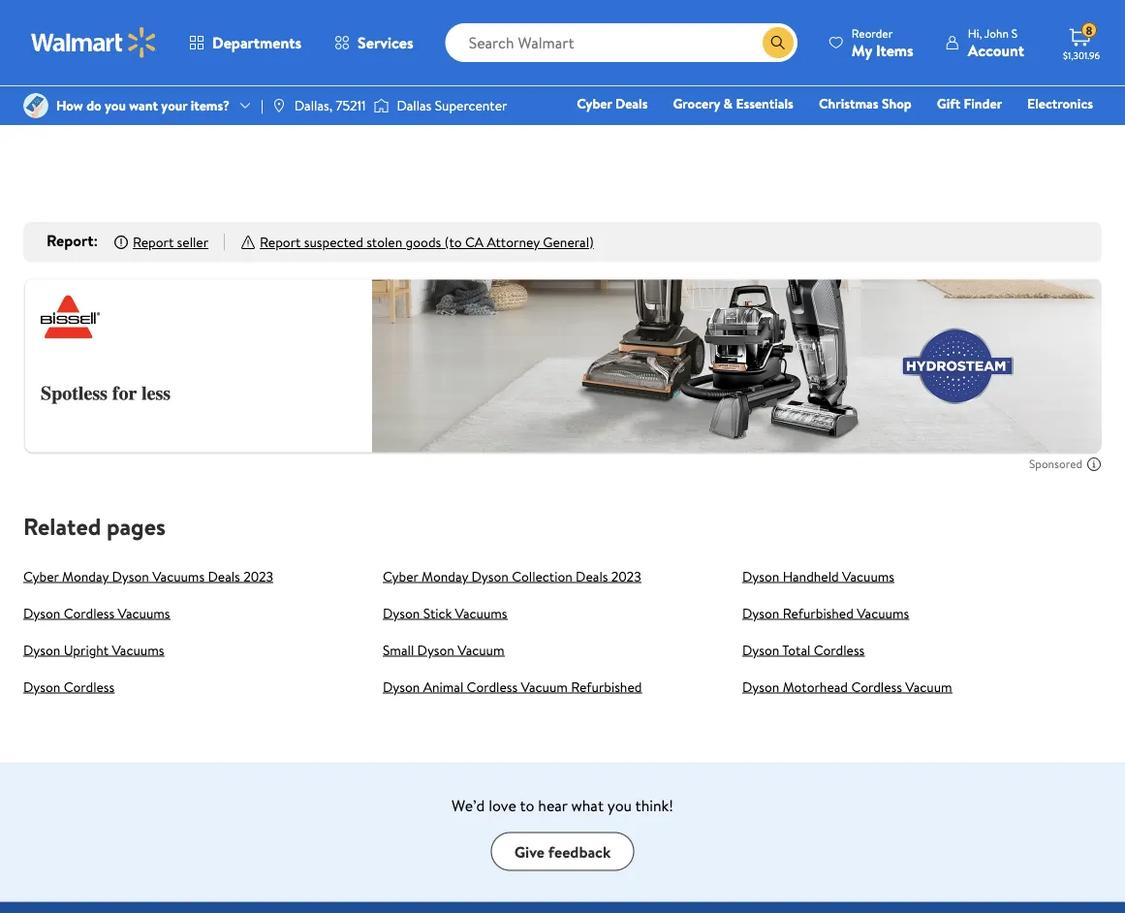 Task type: describe. For each thing, give the bounding box(es) containing it.
items
[[876, 39, 914, 61]]

dyson refurbished vacuums link
[[742, 604, 909, 622]]

stolen
[[367, 233, 402, 252]]

report suspected stolen goods (to ca attorney general)
[[260, 233, 594, 252]]

deals for cyber monday dyson collection deals 2023
[[576, 567, 608, 586]]

dyson animal cordless vacuum refurbished
[[383, 677, 642, 696]]

walmart image
[[31, 27, 157, 58]]

what
[[571, 795, 604, 816]]

items?
[[191, 96, 230, 115]]

dyson for dyson solarcycle morph™ desk light | white | new
[[27, 18, 70, 39]]

supercenter
[[435, 96, 507, 115]]

home
[[685, 121, 721, 140]]

reorder my items
[[852, 25, 914, 61]]

report suspected stolen goods (to ca attorney general) link
[[260, 233, 594, 252]]

dyson for dyson cordless
[[23, 677, 60, 696]]

suspected
[[304, 233, 363, 252]]

dyson for dyson cordless vacuums
[[23, 604, 60, 622]]

white
[[282, 18, 322, 39]]

cyber monday dyson vacuums deals 2023 link
[[23, 567, 273, 586]]

dyson solarcycle morph™ desk light | white | new
[[27, 18, 363, 39]]

desk
[[200, 18, 234, 39]]

dyson handheld vacuums
[[742, 567, 895, 586]]

dyson for dyson handheld vacuums
[[742, 567, 780, 586]]

dyson for dyson refurbished vacuums
[[742, 604, 780, 622]]

grocery & essentials link
[[664, 93, 802, 114]]

related pages
[[23, 511, 166, 543]]

for
[[454, 39, 474, 61]]

love
[[489, 795, 516, 816]]

game
[[635, 18, 675, 39]]

morph™
[[146, 18, 197, 39]]

stick
[[423, 604, 452, 622]]

how
[[56, 96, 83, 115]]

dallas
[[397, 96, 432, 115]]

vacuums down 'pages'
[[152, 567, 205, 586]]

departments
[[212, 32, 302, 53]]

ad disclaimer and feedback for marqueedisplayad image
[[1087, 456, 1102, 472]]

attorney
[[487, 233, 540, 252]]

 image for how do you want your items?
[[23, 93, 48, 118]]

dyson cordless
[[23, 677, 115, 696]]

dyson down 'pages'
[[112, 567, 149, 586]]

family
[[478, 39, 521, 61]]

cordless for dyson total cordless
[[814, 640, 865, 659]]

solarcycle
[[73, 18, 142, 39]]

dyson for dyson total cordless
[[742, 640, 780, 659]]

your
[[161, 96, 187, 115]]

dyson upright vacuums
[[23, 640, 164, 659]]

&
[[724, 94, 733, 113]]

vacuum for dyson animal cordless vacuum refurbished
[[521, 677, 568, 696]]

hoop
[[792, 18, 830, 39]]

shop inside electronics toy shop
[[630, 121, 660, 140]]

delivery)
[[1060, 18, 1121, 39]]

give feedback button
[[491, 832, 634, 871]]

upright
[[64, 640, 109, 659]]

report for report seller
[[133, 233, 174, 252]]

Walmart Site-Wide search field
[[445, 23, 798, 62]]

1 horizontal spatial 3+ day shipping
[[458, 76, 536, 92]]

dyson refurbished vacuums
[[742, 604, 909, 622]]

motorhead
[[783, 677, 848, 696]]

dyson total cordless link
[[742, 640, 865, 659]]

apple
[[906, 18, 945, 39]]

cyber monday dyson collection deals 2023 link
[[383, 567, 641, 586]]

small
[[383, 640, 414, 659]]

day for costway 4-in-a row giant game set w/basketball hoop for family blue
[[474, 76, 491, 92]]

2023 for cyber monday dyson collection deals 2023
[[611, 567, 641, 586]]

dyson for dyson upright vacuums
[[23, 640, 60, 659]]

0 horizontal spatial |
[[261, 96, 263, 115]]

cyber monday dyson collection deals 2023
[[383, 567, 641, 586]]

(to
[[445, 233, 462, 252]]

monday for cyber monday dyson vacuums deals 2023
[[62, 567, 109, 586]]

dyson cordless link
[[23, 677, 115, 696]]

dyson total cordless
[[742, 640, 865, 659]]

giant
[[595, 18, 631, 39]]

small dyson vacuum
[[383, 640, 505, 659]]

related
[[23, 511, 101, 543]]

reorder
[[852, 25, 893, 41]]

gift finder
[[937, 94, 1002, 113]]

cyber for cyber monday dyson vacuums deals 2023
[[23, 567, 59, 586]]

report for report suspected stolen goods (to ca attorney general)
[[260, 233, 301, 252]]

walmart+
[[1036, 121, 1093, 140]]

search icon image
[[770, 35, 786, 50]]

dyson for dyson motorhead cordless vacuum
[[742, 677, 780, 696]]

vacuums for dyson refurbished vacuums
[[857, 604, 909, 622]]

handheld
[[783, 567, 839, 586]]

walmart+ link
[[1027, 120, 1102, 141]]

my
[[852, 39, 872, 61]]

vacuums for dyson stick vacuums
[[455, 604, 507, 622]]

we'd
[[452, 795, 485, 816]]

0 vertical spatial you
[[105, 96, 126, 115]]

dyson upright vacuums link
[[23, 640, 164, 659]]

0 horizontal spatial 3+
[[31, 78, 44, 95]]

general)
[[543, 233, 594, 252]]

1 vertical spatial you
[[608, 795, 632, 816]]

electronics link
[[1019, 93, 1102, 114]]

4-
[[515, 18, 530, 39]]

dyson cordless vacuums
[[23, 604, 170, 622]]

dallas, 75211
[[294, 96, 366, 115]]

1 horizontal spatial |
[[275, 18, 278, 39]]

essentials
[[736, 94, 794, 113]]

cyber monday dyson vacuums deals 2023
[[23, 567, 273, 586]]

feedback
[[548, 841, 611, 862]]

total
[[782, 640, 811, 659]]



Task type: vqa. For each thing, say whether or not it's contained in the screenshot.
These
no



Task type: locate. For each thing, give the bounding box(es) containing it.
report for report :
[[47, 230, 93, 251]]

0 horizontal spatial day
[[47, 78, 64, 95]]

dyson left upright
[[23, 640, 60, 659]]

product group
[[27, 0, 419, 137], [454, 0, 846, 137], [881, 0, 1125, 137]]

0 horizontal spatial vacuum
[[458, 640, 505, 659]]

0 horizontal spatial refurbished
[[571, 677, 642, 696]]

1 horizontal spatial  image
[[271, 98, 287, 113]]

$15 apple gift card (email delivery)
[[881, 18, 1121, 39]]

dyson up dyson upright vacuums
[[23, 604, 60, 622]]

dyson left collection
[[472, 567, 509, 586]]

2 product group from the left
[[454, 0, 846, 137]]

1 monday from the left
[[62, 567, 109, 586]]

do
[[86, 96, 101, 115]]

registry
[[870, 121, 920, 140]]

same-
[[885, 54, 917, 71]]

give
[[514, 841, 545, 862]]

0 vertical spatial gift
[[949, 18, 975, 39]]

75211
[[336, 96, 366, 115]]

| right light
[[275, 18, 278, 39]]

|
[[275, 18, 278, 39], [325, 18, 329, 39], [261, 96, 263, 115]]

home link
[[676, 120, 730, 141]]

report seller
[[133, 233, 209, 252]]

shipping down family
[[494, 76, 536, 92]]

 image for dallas supercenter
[[374, 96, 389, 115]]

hi,
[[968, 25, 982, 41]]

goods
[[406, 233, 441, 252]]

$1,301.96
[[1063, 48, 1100, 62]]

 image right '75211'
[[374, 96, 389, 115]]

1 horizontal spatial you
[[608, 795, 632, 816]]

hear
[[538, 795, 568, 816]]

shop up registry "link"
[[882, 94, 912, 113]]

gift finder link
[[928, 93, 1011, 114]]

dyson motorhead cordless vacuum link
[[742, 677, 952, 696]]

day for $15 apple gift card (email delivery)
[[917, 54, 934, 71]]

dyson handheld vacuums link
[[742, 567, 895, 586]]

1 2023 from the left
[[243, 567, 273, 586]]

1 horizontal spatial shipping
[[494, 76, 536, 92]]

2 horizontal spatial product group
[[881, 0, 1125, 137]]

dyson stick vacuums
[[383, 604, 507, 622]]

how do you want your items?
[[56, 96, 230, 115]]

2 horizontal spatial |
[[325, 18, 329, 39]]

christmas
[[819, 94, 879, 113]]

deals inside "cyber deals" link
[[615, 94, 648, 113]]

dyson for dyson animal cordless vacuum refurbished
[[383, 677, 420, 696]]

cordless right animal
[[467, 677, 518, 696]]

cyber down related
[[23, 567, 59, 586]]

2 horizontal spatial report
[[260, 233, 301, 252]]

services
[[358, 32, 414, 53]]

shipping for 4-
[[494, 76, 536, 92]]

shipping
[[937, 54, 978, 71], [494, 76, 536, 92], [67, 78, 109, 95]]

1 vertical spatial shop
[[630, 121, 660, 140]]

1 horizontal spatial cyber
[[383, 567, 418, 586]]

2 horizontal spatial day
[[917, 54, 934, 71]]

dyson left total
[[742, 640, 780, 659]]

gift
[[949, 18, 975, 39], [937, 94, 961, 113]]

auto link
[[807, 120, 854, 141]]

cordless for dyson motorhead cordless vacuum
[[851, 677, 902, 696]]

:
[[93, 230, 98, 251]]

one debit link
[[936, 120, 1019, 141]]

refurbished
[[783, 604, 854, 622], [571, 677, 642, 696]]

shipping for apple
[[937, 54, 978, 71]]

pages
[[107, 511, 166, 543]]

 image
[[23, 93, 48, 118], [374, 96, 389, 115], [271, 98, 287, 113]]

row
[[562, 18, 591, 39]]

cordless down upright
[[64, 677, 115, 696]]

product group containing $15 apple gift card (email delivery)
[[881, 0, 1125, 137]]

1 product group from the left
[[27, 0, 419, 137]]

0 horizontal spatial  image
[[23, 93, 48, 118]]

0 horizontal spatial shop
[[630, 121, 660, 140]]

vacuums for dyson upright vacuums
[[112, 640, 164, 659]]

dyson left handheld on the bottom of page
[[742, 567, 780, 586]]

fashion
[[746, 121, 791, 140]]

vacuums up dyson refurbished vacuums
[[842, 567, 895, 586]]

cordless up dyson motorhead cordless vacuum
[[814, 640, 865, 659]]

vacuum
[[458, 640, 505, 659], [521, 677, 568, 696], [906, 677, 952, 696]]

dyson left "stick" at the left
[[383, 604, 420, 622]]

3+ up supercenter at the top left of the page
[[458, 76, 471, 92]]

one debit
[[945, 121, 1010, 140]]

day right items
[[917, 54, 934, 71]]

shipping down hi,
[[937, 54, 978, 71]]

Search search field
[[445, 23, 798, 62]]

42
[[89, 47, 103, 63]]

gift inside gift finder link
[[937, 94, 961, 113]]

| left 'dallas,'
[[261, 96, 263, 115]]

vacuums for dyson cordless vacuums
[[118, 604, 170, 622]]

dyson left solarcycle
[[27, 18, 70, 39]]

vacuums down the cyber monday dyson vacuums deals 2023 link
[[118, 604, 170, 622]]

report :
[[47, 230, 98, 251]]

auto
[[816, 121, 845, 140]]

product group containing dyson solarcycle morph™ desk light | white | new
[[27, 0, 419, 137]]

toy shop link
[[599, 120, 669, 141]]

1 horizontal spatial 2023
[[611, 567, 641, 586]]

gift inside product group
[[949, 18, 975, 39]]

electronics
[[1028, 94, 1093, 113]]

cyber for cyber monday dyson collection deals 2023
[[383, 567, 418, 586]]

cyber up dyson stick vacuums link on the left of page
[[383, 567, 418, 586]]

$15
[[881, 18, 902, 39]]

day up supercenter at the top left of the page
[[474, 76, 491, 92]]

vacuums right "stick" at the left
[[455, 604, 507, 622]]

1 horizontal spatial day
[[474, 76, 491, 92]]

2 horizontal spatial cyber
[[577, 94, 612, 113]]

2 horizontal spatial  image
[[374, 96, 389, 115]]

1 horizontal spatial deals
[[576, 567, 608, 586]]

3+ down "walmart" image on the left
[[31, 78, 44, 95]]

1 horizontal spatial monday
[[422, 567, 468, 586]]

1 horizontal spatial 3+
[[458, 76, 471, 92]]

1 vertical spatial refurbished
[[571, 677, 642, 696]]

dyson stick vacuums link
[[383, 604, 507, 622]]

0 vertical spatial shop
[[882, 94, 912, 113]]

 image left the how
[[23, 93, 48, 118]]

dyson up dyson total cordless
[[742, 604, 780, 622]]

1 horizontal spatial vacuum
[[521, 677, 568, 696]]

cordless right motorhead
[[851, 677, 902, 696]]

gift up one
[[937, 94, 961, 113]]

john
[[985, 25, 1009, 41]]

dyson animal cordless vacuum refurbished link
[[383, 677, 642, 696]]

0 horizontal spatial monday
[[62, 567, 109, 586]]

2023
[[243, 567, 273, 586], [611, 567, 641, 586]]

dyson down dyson upright vacuums
[[23, 677, 60, 696]]

(email
[[1015, 18, 1056, 39]]

you right what
[[608, 795, 632, 816]]

0 horizontal spatial cyber
[[23, 567, 59, 586]]

 image left 'dallas,'
[[271, 98, 287, 113]]

report seller link
[[133, 233, 209, 252]]

cyber up toy
[[577, 94, 612, 113]]

dyson down "stick" at the left
[[417, 640, 454, 659]]

cyber deals
[[577, 94, 648, 113]]

3+
[[458, 76, 471, 92], [31, 78, 44, 95]]

0 horizontal spatial deals
[[208, 567, 240, 586]]

cordless up upright
[[64, 604, 115, 622]]

0 horizontal spatial report
[[47, 230, 93, 251]]

2023 for cyber monday dyson vacuums deals 2023
[[243, 567, 273, 586]]

collection
[[512, 567, 573, 586]]

monday up dyson cordless vacuums link
[[62, 567, 109, 586]]

2 horizontal spatial shipping
[[937, 54, 978, 71]]

dallas supercenter
[[397, 96, 507, 115]]

same-day shipping
[[885, 54, 978, 71]]

3 product group from the left
[[881, 0, 1125, 137]]

2 horizontal spatial vacuum
[[906, 677, 952, 696]]

vacuums down the "dyson handheld vacuums"
[[857, 604, 909, 622]]

give feedback
[[514, 841, 611, 862]]

2 2023 from the left
[[611, 567, 641, 586]]

0 horizontal spatial 3+ day shipping
[[31, 78, 109, 95]]

1 horizontal spatial refurbished
[[783, 604, 854, 622]]

1 horizontal spatial report
[[133, 233, 174, 252]]

1 horizontal spatial shop
[[882, 94, 912, 113]]

christmas shop
[[819, 94, 912, 113]]

electronics toy shop
[[607, 94, 1093, 140]]

2 monday from the left
[[422, 567, 468, 586]]

gift left card
[[949, 18, 975, 39]]

card
[[979, 18, 1011, 39]]

blue
[[524, 39, 554, 61]]

 image for dallas, 75211
[[271, 98, 287, 113]]

day up the how
[[47, 78, 64, 95]]

finder
[[964, 94, 1002, 113]]

christmas shop link
[[810, 93, 921, 114]]

shop right toy
[[630, 121, 660, 140]]

set
[[678, 18, 701, 39]]

day
[[917, 54, 934, 71], [474, 76, 491, 92], [47, 78, 64, 95]]

sponsored
[[1029, 456, 1083, 472]]

animal
[[423, 677, 464, 696]]

vacuum for dyson motorhead cordless vacuum
[[906, 677, 952, 696]]

0 vertical spatial refurbished
[[783, 604, 854, 622]]

0 horizontal spatial product group
[[27, 0, 419, 137]]

shipping up do at the top left of page
[[67, 78, 109, 95]]

cordless for dyson animal cordless vacuum refurbished
[[467, 677, 518, 696]]

0 horizontal spatial you
[[105, 96, 126, 115]]

product group containing costway 4-in-a row giant game set w/basketball hoop for family blue
[[454, 0, 846, 137]]

grocery & essentials
[[673, 94, 794, 113]]

1 vertical spatial gift
[[937, 94, 961, 113]]

services button
[[318, 19, 430, 66]]

new
[[332, 18, 363, 39]]

debit
[[977, 121, 1010, 140]]

in-
[[530, 18, 548, 39]]

think!
[[635, 795, 674, 816]]

dyson motorhead cordless vacuum
[[742, 677, 952, 696]]

dallas,
[[294, 96, 333, 115]]

vacuums right upright
[[112, 640, 164, 659]]

1 horizontal spatial product group
[[454, 0, 846, 137]]

3+ day shipping up supercenter at the top left of the page
[[458, 76, 536, 92]]

0 horizontal spatial 2023
[[243, 567, 273, 586]]

3+ day shipping up the how
[[31, 78, 109, 95]]

dyson inside product group
[[27, 18, 70, 39]]

2 horizontal spatial deals
[[615, 94, 648, 113]]

dyson down small
[[383, 677, 420, 696]]

departments button
[[173, 19, 318, 66]]

| left new
[[325, 18, 329, 39]]

light
[[238, 18, 271, 39]]

3+ day shipping
[[458, 76, 536, 92], [31, 78, 109, 95]]

dyson left motorhead
[[742, 677, 780, 696]]

deals for cyber monday dyson vacuums deals 2023
[[208, 567, 240, 586]]

vacuums for dyson handheld vacuums
[[842, 567, 895, 586]]

monday
[[62, 567, 109, 586], [422, 567, 468, 586]]

0 horizontal spatial shipping
[[67, 78, 109, 95]]

monday for cyber monday dyson collection deals 2023
[[422, 567, 468, 586]]

cyber for cyber deals
[[577, 94, 612, 113]]

toy
[[607, 121, 627, 140]]

monday up dyson stick vacuums
[[422, 567, 468, 586]]

dyson for dyson stick vacuums
[[383, 604, 420, 622]]

you right do at the top left of page
[[105, 96, 126, 115]]



